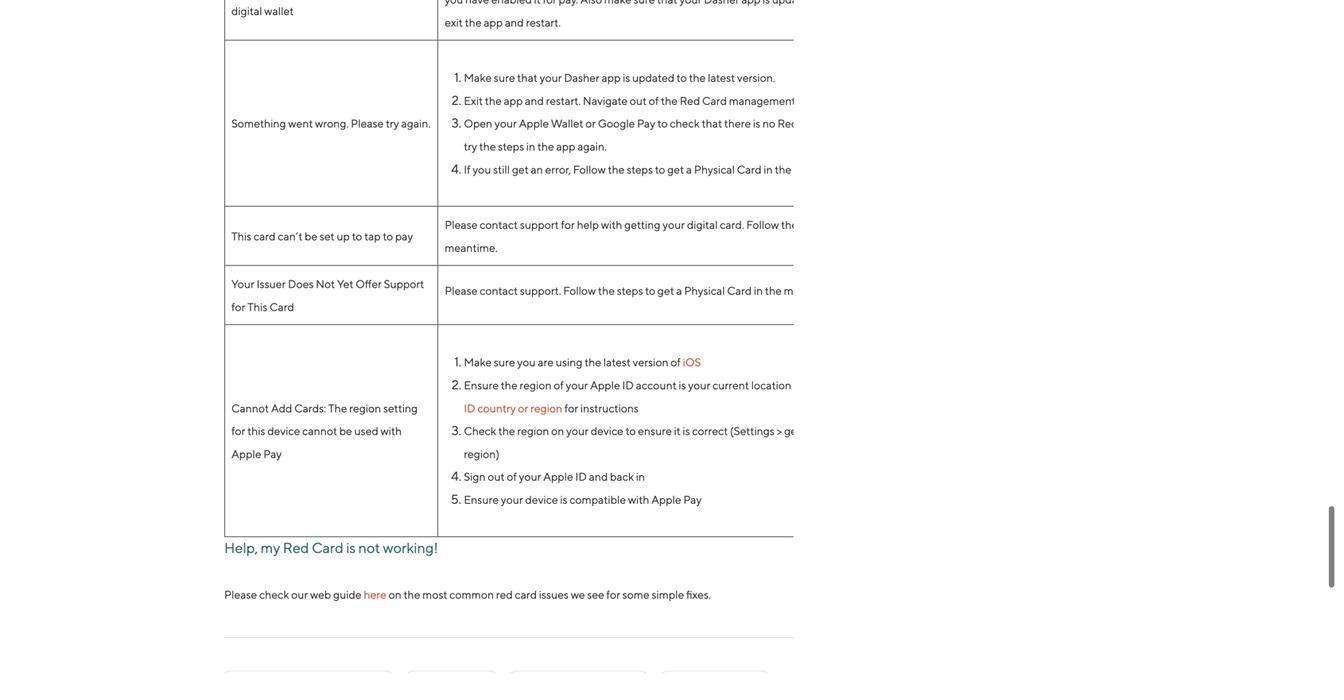 Task type: vqa. For each thing, say whether or not it's contained in the screenshot.
the top if
yes



Task type: locate. For each thing, give the bounding box(es) containing it.
contact left support.
[[480, 284, 518, 297]]

some
[[622, 588, 650, 602]]

page
[[798, 94, 823, 107]]

2 horizontal spatial red
[[778, 117, 798, 130]]

is
[[623, 71, 630, 84], [753, 117, 760, 130], [679, 379, 686, 392], [683, 425, 690, 438], [560, 493, 567, 507], [346, 539, 356, 557]]

0 horizontal spatial there
[[724, 117, 751, 130]]

it
[[959, 117, 965, 130], [674, 425, 681, 438]]

region)
[[464, 448, 499, 461]]

0 vertical spatial with
[[601, 218, 622, 231]]

2 sure from the top
[[494, 356, 515, 369]]

1 vertical spatial or
[[518, 402, 528, 415]]

0 vertical spatial or
[[585, 117, 596, 130]]

apple right see
[[821, 379, 851, 392]]

with right the compatible
[[628, 493, 649, 507]]

> left general
[[777, 425, 782, 438]]

please left support.
[[445, 284, 478, 297]]

your inside open your apple wallet or google pay to check that there is no red card in there. if there is, remove it and try the steps in the app again.
[[495, 117, 517, 130]]

> right general
[[824, 425, 829, 438]]

back
[[861, 94, 885, 107], [610, 471, 634, 484]]

id
[[622, 379, 634, 392], [464, 402, 475, 415], [575, 471, 587, 484]]

with inside please contact support for help with getting your digital card. follow the steps to get a physical card in the meantime.
[[601, 218, 622, 231]]

id left account
[[622, 379, 634, 392]]

this up your
[[231, 230, 251, 243]]

if inside open your apple wallet or google pay to check that there is no red card in there. if there is, remove it and try the steps in the app again.
[[869, 117, 876, 130]]

ensure
[[638, 425, 672, 438]]

pay down check the region on your device to ensure it is correct (settings > general > language & region - set to your region)
[[683, 493, 702, 507]]

1 horizontal spatial again.
[[577, 140, 607, 153]]

0 vertical spatial sure
[[494, 71, 515, 84]]

you left are
[[517, 356, 536, 369]]

or right country
[[518, 402, 528, 415]]

please down help, on the left bottom of the page
[[224, 588, 257, 602]]

make sure that your dasher app is updated to the latest version.
[[464, 71, 777, 84]]

1 horizontal spatial if
[[869, 117, 876, 130]]

simple
[[652, 588, 684, 602]]

make up exit
[[464, 71, 492, 84]]

- inside check the region on your device to ensure it is correct (settings > general > language & region - set to your region)
[[923, 425, 928, 438]]

0 vertical spatial a
[[686, 163, 692, 176]]

2 vertical spatial red
[[283, 539, 309, 557]]

0 horizontal spatial try
[[386, 117, 399, 130]]

contact
[[480, 218, 518, 231], [480, 284, 518, 297]]

1 vertical spatial if
[[464, 163, 471, 176]]

1 ensure from the top
[[464, 379, 499, 392]]

- left see
[[793, 379, 798, 392]]

0 horizontal spatial that
[[517, 71, 538, 84]]

help,
[[224, 539, 258, 557]]

1 horizontal spatial you
[[517, 356, 536, 369]]

your inside change your apple id country or region
[[937, 379, 960, 392]]

general
[[784, 425, 822, 438]]

0 vertical spatial this
[[231, 230, 251, 243]]

steps inside please contact support for help with getting your digital card. follow the steps to get a physical card in the meantime.
[[800, 218, 826, 231]]

please inside please contact support for help with getting your digital card. follow the steps to get a physical card in the meantime.
[[445, 218, 478, 231]]

1 vertical spatial follow
[[746, 218, 779, 231]]

0 vertical spatial that
[[517, 71, 538, 84]]

pay down this
[[263, 448, 282, 461]]

again. left open in the top of the page
[[401, 117, 431, 130]]

and up the compatible
[[589, 471, 608, 484]]

1 vertical spatial that
[[702, 117, 722, 130]]

support.
[[520, 284, 561, 297]]

if left the still
[[464, 163, 471, 176]]

1 make from the top
[[464, 71, 492, 84]]

remove
[[919, 117, 956, 130]]

0 horizontal spatial again.
[[401, 117, 431, 130]]

support right offer
[[384, 278, 424, 291]]

a inside please contact support for help with getting your digital card. follow the steps to get a physical card in the meantime.
[[859, 218, 865, 231]]

google
[[598, 117, 635, 130]]

1 horizontal spatial out
[[630, 94, 647, 107]]

device down sign out of your apple id and back in
[[525, 493, 558, 507]]

if
[[869, 117, 876, 130], [464, 163, 471, 176]]

1 vertical spatial on
[[389, 588, 401, 602]]

0 horizontal spatial id
[[464, 402, 475, 415]]

device down the instructions
[[591, 425, 623, 438]]

help
[[577, 218, 599, 231]]

0 horizontal spatial pay
[[263, 448, 282, 461]]

can't
[[278, 230, 303, 243]]

1 vertical spatial card
[[515, 588, 537, 602]]

on inside check the region on your device to ensure it is correct (settings > general > language & region - set to your region)
[[551, 425, 564, 438]]

you left the still
[[473, 163, 491, 176]]

apple inside cannot add cards: the region setting for this device cannot be used with apple pay
[[231, 448, 261, 461]]

2 horizontal spatial with
[[628, 493, 649, 507]]

latest left version
[[603, 356, 631, 369]]

try inside open your apple wallet or google pay to check that there is no red card in there. if there is, remove it and try the steps in the app again.
[[464, 140, 477, 153]]

check left our
[[259, 588, 289, 602]]

apple
[[519, 117, 549, 130], [590, 379, 620, 392], [821, 379, 851, 392], [962, 379, 992, 392], [231, 448, 261, 461], [543, 471, 573, 484], [651, 493, 681, 507]]

1 vertical spatial a
[[859, 218, 865, 231]]

this
[[247, 425, 265, 438]]

is left updated
[[623, 71, 630, 84]]

it right remove
[[959, 117, 965, 130]]

&
[[880, 425, 887, 438]]

1 vertical spatial latest
[[603, 356, 631, 369]]

setting
[[383, 402, 418, 415]]

contact left 'support'
[[480, 218, 518, 231]]

0 vertical spatial card
[[254, 230, 276, 243]]

>
[[777, 425, 782, 438], [824, 425, 829, 438]]

sure left the dasher
[[494, 71, 515, 84]]

with for device
[[628, 493, 649, 507]]

our
[[291, 588, 308, 602]]

follow
[[573, 163, 606, 176], [746, 218, 779, 231], [563, 284, 596, 297]]

region inside cannot add cards: the region setting for this device cannot be used with apple pay
[[349, 402, 381, 415]]

id up 'check'
[[464, 402, 475, 415]]

is left not
[[346, 539, 356, 557]]

0 vertical spatial pay
[[637, 117, 655, 130]]

of left ios link
[[671, 356, 681, 369]]

0 vertical spatial again.
[[401, 117, 431, 130]]

0 vertical spatial follow
[[573, 163, 606, 176]]

app up navigate
[[602, 71, 621, 84]]

2 contact from the top
[[480, 284, 518, 297]]

ensure for ensure the region of your apple id account is your current location - see apple support
[[464, 379, 499, 392]]

0 vertical spatial -
[[793, 379, 798, 392]]

issuer
[[257, 278, 286, 291]]

contact inside please contact support for help with getting your digital card. follow the steps to get a physical card in the meantime.
[[480, 218, 518, 231]]

1 vertical spatial red
[[778, 117, 798, 130]]

0 horizontal spatial it
[[674, 425, 681, 438]]

0 vertical spatial latest
[[708, 71, 735, 84]]

sure
[[494, 71, 515, 84], [494, 356, 515, 369]]

1 horizontal spatial pay
[[637, 117, 655, 130]]

1 vertical spatial be
[[339, 425, 352, 438]]

there left is,
[[878, 117, 905, 130]]

in
[[887, 94, 896, 107], [827, 117, 836, 130], [526, 140, 535, 153], [764, 163, 773, 176], [937, 218, 946, 231], [754, 284, 763, 297], [636, 471, 645, 484]]

0 horizontal spatial you
[[473, 163, 491, 176]]

1 vertical spatial id
[[464, 402, 475, 415]]

2 ensure from the top
[[464, 493, 499, 507]]

out right sign
[[488, 471, 505, 484]]

red inside open your apple wallet or google pay to check that there is no red card in there. if there is, remove it and try the steps in the app again.
[[778, 117, 798, 130]]

2 vertical spatial physical
[[684, 284, 725, 297]]

red
[[680, 94, 700, 107], [778, 117, 798, 130], [283, 539, 309, 557]]

red right my
[[283, 539, 309, 557]]

with for support
[[601, 218, 622, 231]]

1 vertical spatial this
[[247, 301, 267, 314]]

id up ensure your device is compatible with apple pay
[[575, 471, 587, 484]]

apple inside open your apple wallet or google pay to check that there is no red card in there. if there is, remove it and try the steps in the app again.
[[519, 117, 549, 130]]

add
[[271, 402, 292, 415]]

apple up ensure your device is compatible with apple pay
[[543, 471, 573, 484]]

be
[[305, 230, 317, 243], [339, 425, 352, 438]]

dasher
[[564, 71, 600, 84]]

app right exit
[[504, 94, 523, 107]]

is left no
[[753, 117, 760, 130]]

device down add
[[267, 425, 300, 438]]

1 horizontal spatial there
[[878, 117, 905, 130]]

try right wrong.
[[386, 117, 399, 130]]

on up sign out of your apple id and back in
[[551, 425, 564, 438]]

latest left version.
[[708, 71, 735, 84]]

is inside check the region on your device to ensure it is correct (settings > general > language & region - set to your region)
[[683, 425, 690, 438]]

1 horizontal spatial or
[[585, 117, 596, 130]]

contact for support
[[480, 218, 518, 231]]

apple left wallet
[[519, 117, 549, 130]]

0 horizontal spatial with
[[381, 425, 402, 438]]

try down open in the top of the page
[[464, 140, 477, 153]]

physical
[[694, 163, 735, 176], [867, 218, 908, 231], [684, 284, 725, 297]]

using
[[556, 356, 582, 369]]

support
[[520, 218, 559, 231]]

check
[[670, 117, 700, 130], [259, 588, 289, 602]]

card
[[254, 230, 276, 243], [515, 588, 537, 602]]

ensure the region of your apple id account is your current location - see apple support
[[464, 379, 896, 392]]

or right wallet
[[585, 117, 596, 130]]

app down wallet
[[556, 140, 575, 153]]

again. down google
[[577, 140, 607, 153]]

check down exit the app and restart. navigate out of the red card management page and go back in
[[670, 117, 700, 130]]

management
[[729, 94, 796, 107]]

1 contact from the top
[[480, 218, 518, 231]]

your
[[231, 278, 254, 291]]

apple down this
[[231, 448, 261, 461]]

2 horizontal spatial pay
[[683, 493, 702, 507]]

please for support
[[445, 218, 478, 231]]

this inside your issuer does not yet offer support for this card
[[247, 301, 267, 314]]

1 vertical spatial support
[[853, 379, 893, 392]]

back up the compatible
[[610, 471, 634, 484]]

support inside your issuer does not yet offer support for this card
[[384, 278, 424, 291]]

and left the restart.
[[525, 94, 544, 107]]

0 vertical spatial contact
[[480, 218, 518, 231]]

1 horizontal spatial app
[[556, 140, 575, 153]]

your inside please contact support for help with getting your digital card. follow the steps to get a physical card in the meantime.
[[663, 218, 685, 231]]

region
[[520, 379, 552, 392], [349, 402, 381, 415], [530, 402, 562, 415], [517, 425, 549, 438], [889, 425, 921, 438]]

if you still get an error, follow the steps to get a physical card in the meantime.
[[464, 163, 849, 176]]

0 horizontal spatial set
[[320, 230, 335, 243]]

be right can't
[[305, 230, 317, 243]]

ensure for ensure your device is compatible with apple pay
[[464, 493, 499, 507]]

a
[[686, 163, 692, 176], [859, 218, 865, 231], [676, 284, 682, 297]]

sure for that
[[494, 71, 515, 84]]

apple right "change"
[[962, 379, 992, 392]]

out down updated
[[630, 94, 647, 107]]

apple up the instructions
[[590, 379, 620, 392]]

restart.
[[546, 94, 581, 107]]

digital
[[687, 218, 718, 231]]

2 make from the top
[[464, 356, 492, 369]]

see
[[800, 379, 819, 392]]

1 vertical spatial make
[[464, 356, 492, 369]]

0 horizontal spatial device
[[267, 425, 300, 438]]

0 horizontal spatial if
[[464, 163, 471, 176]]

support
[[384, 278, 424, 291], [853, 379, 893, 392]]

that down exit the app and restart. navigate out of the red card management page and go back in
[[702, 117, 722, 130]]

or
[[585, 117, 596, 130], [518, 402, 528, 415]]

guide
[[333, 588, 362, 602]]

0 vertical spatial check
[[670, 117, 700, 130]]

set
[[320, 230, 335, 243], [930, 425, 945, 438]]

1 horizontal spatial a
[[686, 163, 692, 176]]

back right go
[[861, 94, 885, 107]]

that
[[517, 71, 538, 84], [702, 117, 722, 130]]

common
[[449, 588, 494, 602]]

language
[[832, 425, 878, 438]]

2 horizontal spatial app
[[602, 71, 621, 84]]

your
[[540, 71, 562, 84], [495, 117, 517, 130], [663, 218, 685, 231], [566, 379, 588, 392], [688, 379, 710, 392], [937, 379, 960, 392], [566, 425, 589, 438], [959, 425, 982, 438], [519, 471, 541, 484], [501, 493, 523, 507]]

1 horizontal spatial latest
[[708, 71, 735, 84]]

an
[[531, 163, 543, 176]]

1 vertical spatial with
[[381, 425, 402, 438]]

here
[[364, 588, 386, 602]]

of
[[649, 94, 659, 107], [671, 356, 681, 369], [554, 379, 564, 392], [507, 471, 517, 484]]

red up open your apple wallet or google pay to check that there is no red card in there. if there is, remove it and try the steps in the app again.
[[680, 94, 700, 107]]

ensure down sign
[[464, 493, 499, 507]]

1 vertical spatial check
[[259, 588, 289, 602]]

be left used
[[339, 425, 352, 438]]

pay inside open your apple wallet or google pay to check that there is no red card in there. if there is, remove it and try the steps in the app again.
[[637, 117, 655, 130]]

0 vertical spatial you
[[473, 163, 491, 176]]

there left no
[[724, 117, 751, 130]]

set inside check the region on your device to ensure it is correct (settings > general > language & region - set to your region)
[[930, 425, 945, 438]]

please contact support for help with getting your digital card. follow the steps to get a physical card in the meantime.
[[445, 218, 965, 254]]

0 horizontal spatial card
[[254, 230, 276, 243]]

pay right google
[[637, 117, 655, 130]]

and left go
[[825, 94, 844, 107]]

1 horizontal spatial on
[[551, 425, 564, 438]]

is left correct
[[683, 425, 690, 438]]

card right red
[[515, 588, 537, 602]]

1 horizontal spatial it
[[959, 117, 965, 130]]

it right ensure on the bottom of the page
[[674, 425, 681, 438]]

follow right error,
[[573, 163, 606, 176]]

0 vertical spatial make
[[464, 71, 492, 84]]

device inside check the region on your device to ensure it is correct (settings > general > language & region - set to your region)
[[591, 425, 623, 438]]

1 horizontal spatial with
[[601, 218, 622, 231]]

steps inside open your apple wallet or google pay to check that there is no red card in there. if there is, remove it and try the steps in the app again.
[[498, 140, 524, 153]]

1 vertical spatial app
[[504, 94, 523, 107]]

1 horizontal spatial >
[[824, 425, 829, 438]]

2 vertical spatial app
[[556, 140, 575, 153]]

web
[[310, 588, 331, 602]]

on right here 'link'
[[389, 588, 401, 602]]

no
[[763, 117, 775, 130]]

contact for support.
[[480, 284, 518, 297]]

to inside please contact support for help with getting your digital card. follow the steps to get a physical card in the meantime.
[[828, 218, 838, 231]]

0 horizontal spatial out
[[488, 471, 505, 484]]

the
[[328, 402, 347, 415]]

open your apple wallet or google pay to check that there is no red card in there. if there is, remove it and try the steps in the app again.
[[464, 117, 986, 153]]

for left this
[[231, 425, 245, 438]]

pay inside cannot add cards: the region setting for this device cannot be used with apple pay
[[263, 448, 282, 461]]

0 horizontal spatial be
[[305, 230, 317, 243]]

with down setting on the left bottom of page
[[381, 425, 402, 438]]

1 horizontal spatial set
[[930, 425, 945, 438]]

to
[[677, 71, 687, 84], [657, 117, 668, 130], [655, 163, 665, 176], [828, 218, 838, 231], [352, 230, 362, 243], [383, 230, 393, 243], [645, 284, 655, 297], [626, 425, 636, 438], [947, 425, 957, 438]]

1 vertical spatial it
[[674, 425, 681, 438]]

1 vertical spatial contact
[[480, 284, 518, 297]]

1 there from the left
[[724, 117, 751, 130]]

for down your
[[231, 301, 245, 314]]

1 horizontal spatial try
[[464, 140, 477, 153]]

this
[[231, 230, 251, 243], [247, 301, 267, 314]]

1 horizontal spatial support
[[853, 379, 893, 392]]

please
[[351, 117, 384, 130], [445, 218, 478, 231], [445, 284, 478, 297], [224, 588, 257, 602]]

with right help on the left of the page
[[601, 218, 622, 231]]

red right no
[[778, 117, 798, 130]]

1 horizontal spatial back
[[861, 94, 885, 107]]

ensure up country
[[464, 379, 499, 392]]

this down 'issuer'
[[247, 301, 267, 314]]

that left the dasher
[[517, 71, 538, 84]]

support left "change"
[[853, 379, 893, 392]]

and right remove
[[967, 117, 986, 130]]

set left up at top left
[[320, 230, 335, 243]]

check inside open your apple wallet or google pay to check that there is no red card in there. if there is, remove it and try the steps in the app again.
[[670, 117, 700, 130]]

follow right card.
[[746, 218, 779, 231]]

1 horizontal spatial that
[[702, 117, 722, 130]]

0 horizontal spatial or
[[518, 402, 528, 415]]

card left can't
[[254, 230, 276, 243]]

for left help on the left of the page
[[561, 218, 575, 231]]

and
[[525, 94, 544, 107], [825, 94, 844, 107], [967, 117, 986, 130], [589, 471, 608, 484]]

- right & at the right of the page
[[923, 425, 928, 438]]

2 vertical spatial with
[[628, 493, 649, 507]]

please right wrong.
[[351, 117, 384, 130]]

please right pay at the top
[[445, 218, 478, 231]]

it inside open your apple wallet or google pay to check that there is no red card in there. if there is, remove it and try the steps in the app again.
[[959, 117, 965, 130]]

for inside cannot add cards: the region setting for this device cannot be used with apple pay
[[231, 425, 245, 438]]

steps
[[498, 140, 524, 153], [627, 163, 653, 176], [800, 218, 826, 231], [617, 284, 643, 297]]

make up country
[[464, 356, 492, 369]]

0 vertical spatial if
[[869, 117, 876, 130]]

exit
[[464, 94, 483, 107]]

0 vertical spatial support
[[384, 278, 424, 291]]

1 vertical spatial pay
[[263, 448, 282, 461]]

card inside please contact support for help with getting your digital card. follow the steps to get a physical card in the meantime.
[[910, 218, 935, 231]]

1 horizontal spatial be
[[339, 425, 352, 438]]

set down "change"
[[930, 425, 945, 438]]

follow right support.
[[563, 284, 596, 297]]

0 horizontal spatial red
[[283, 539, 309, 557]]

if right there.
[[869, 117, 876, 130]]

1 vertical spatial again.
[[577, 140, 607, 153]]

sure left are
[[494, 356, 515, 369]]

for right see
[[606, 588, 620, 602]]

2 horizontal spatial a
[[859, 218, 865, 231]]

this card can't be set up to tap to pay
[[231, 230, 413, 243]]

0 vertical spatial it
[[959, 117, 965, 130]]

you
[[473, 163, 491, 176], [517, 356, 536, 369]]

0 horizontal spatial support
[[384, 278, 424, 291]]

1 sure from the top
[[494, 71, 515, 84]]

physical inside please contact support for help with getting your digital card. follow the steps to get a physical card in the meantime.
[[867, 218, 908, 231]]



Task type: describe. For each thing, give the bounding box(es) containing it.
location
[[751, 379, 791, 392]]

version
[[633, 356, 668, 369]]

make for make sure you are using the latest version of ios
[[464, 356, 492, 369]]

1 > from the left
[[777, 425, 782, 438]]

see
[[587, 588, 604, 602]]

card.
[[720, 218, 744, 231]]

for instructions
[[562, 402, 639, 415]]

to inside open your apple wallet or google pay to check that there is no red card in there. if there is, remove it and try the steps in the app again.
[[657, 117, 668, 130]]

2 vertical spatial a
[[676, 284, 682, 297]]

the inside check the region on your device to ensure it is correct (settings > general > language & region - set to your region)
[[498, 425, 515, 438]]

please check our web guide here on the most common red card issues we see for some simple fixes.
[[224, 588, 711, 602]]

not
[[316, 278, 335, 291]]

apple inside change your apple id country or region
[[962, 379, 992, 392]]

cannot
[[231, 402, 269, 415]]

navigate
[[583, 94, 628, 107]]

0 horizontal spatial -
[[793, 379, 798, 392]]

fixes.
[[686, 588, 711, 602]]

0 horizontal spatial app
[[504, 94, 523, 107]]

offer
[[356, 278, 382, 291]]

is down the ios
[[679, 379, 686, 392]]

there.
[[838, 117, 867, 130]]

please contact support. follow the steps to get a physical card in the meantime.
[[445, 284, 839, 297]]

we
[[571, 588, 585, 602]]

went
[[288, 117, 313, 130]]

that inside open your apple wallet or google pay to check that there is no red card in there. if there is, remove it and try the steps in the app again.
[[702, 117, 722, 130]]

used
[[354, 425, 378, 438]]

working!
[[383, 539, 438, 557]]

updated
[[632, 71, 675, 84]]

please for our
[[224, 588, 257, 602]]

error,
[[545, 163, 571, 176]]

exit the app and restart. navigate out of the red card management page and go back in
[[464, 94, 898, 107]]

for left the instructions
[[565, 402, 578, 415]]

(settings
[[730, 425, 775, 438]]

sure for you
[[494, 356, 515, 369]]

something went wrong. please try again.
[[231, 117, 431, 130]]

is inside open your apple wallet or google pay to check that there is no red card in there. if there is, remove it and try the steps in the app again.
[[753, 117, 760, 130]]

most
[[422, 588, 447, 602]]

still
[[493, 163, 510, 176]]

2 horizontal spatial id
[[622, 379, 634, 392]]

follow inside please contact support for help with getting your digital card. follow the steps to get a physical card in the meantime.
[[746, 218, 779, 231]]

0 horizontal spatial latest
[[603, 356, 631, 369]]

please for support.
[[445, 284, 478, 297]]

version.
[[737, 71, 775, 84]]

correct
[[692, 425, 728, 438]]

help, my red card is not working!
[[224, 539, 438, 557]]

sign out of your apple id and back in
[[464, 471, 645, 484]]

pay
[[395, 230, 413, 243]]

apple right the compatible
[[651, 493, 681, 507]]

make for make sure that your dasher app is updated to the latest version.
[[464, 71, 492, 84]]

with inside cannot add cards: the region setting for this device cannot be used with apple pay
[[381, 425, 402, 438]]

check the region on your device to ensure it is correct (settings > general > language & region - set to your region)
[[464, 425, 982, 461]]

or inside change your apple id country or region
[[518, 402, 528, 415]]

ios
[[683, 356, 701, 369]]

card inside your issuer does not yet offer support for this card
[[270, 301, 294, 314]]

sign
[[464, 471, 486, 484]]

tap
[[364, 230, 381, 243]]

getting
[[624, 218, 660, 231]]

2 vertical spatial follow
[[563, 284, 596, 297]]

something
[[231, 117, 286, 130]]

are
[[538, 356, 554, 369]]

does
[[288, 278, 314, 291]]

compatible
[[570, 493, 626, 507]]

here link
[[364, 588, 386, 602]]

id inside change your apple id country or region
[[464, 402, 475, 415]]

change
[[896, 379, 935, 392]]

not
[[358, 539, 380, 557]]

red
[[496, 588, 513, 602]]

is,
[[907, 117, 917, 130]]

0 vertical spatial try
[[386, 117, 399, 130]]

0 vertical spatial physical
[[694, 163, 735, 176]]

again. inside open your apple wallet or google pay to check that there is no red card in there. if there is, remove it and try the steps in the app again.
[[577, 140, 607, 153]]

2 vertical spatial pay
[[683, 493, 702, 507]]

1 vertical spatial back
[[610, 471, 634, 484]]

change your apple id country or region link
[[464, 379, 992, 415]]

make sure you are using the latest version of ios
[[464, 356, 701, 369]]

cannot
[[302, 425, 337, 438]]

go
[[846, 94, 859, 107]]

issues
[[539, 588, 569, 602]]

1 vertical spatial out
[[488, 471, 505, 484]]

ensure your device is compatible with apple pay
[[464, 493, 702, 507]]

up
[[337, 230, 350, 243]]

cannot add cards: the region setting for this device cannot be used with apple pay
[[231, 402, 418, 461]]

of down 'using'
[[554, 379, 564, 392]]

in inside please contact support for help with getting your digital card. follow the steps to get a physical card in the meantime.
[[937, 218, 946, 231]]

ios link
[[683, 356, 701, 369]]

0 vertical spatial out
[[630, 94, 647, 107]]

country
[[477, 402, 516, 415]]

your issuer does not yet offer support for this card
[[231, 278, 424, 314]]

2 there from the left
[[878, 117, 905, 130]]

app inside open your apple wallet or google pay to check that there is no red card in there. if there is, remove it and try the steps in the app again.
[[556, 140, 575, 153]]

account
[[636, 379, 677, 392]]

my
[[261, 539, 280, 557]]

1 vertical spatial you
[[517, 356, 536, 369]]

open
[[464, 117, 492, 130]]

current
[[713, 379, 749, 392]]

1 horizontal spatial device
[[525, 493, 558, 507]]

0 horizontal spatial check
[[259, 588, 289, 602]]

1 horizontal spatial red
[[680, 94, 700, 107]]

0 vertical spatial app
[[602, 71, 621, 84]]

of down updated
[[649, 94, 659, 107]]

0 horizontal spatial on
[[389, 588, 401, 602]]

is down sign out of your apple id and back in
[[560, 493, 567, 507]]

change your apple id country or region
[[464, 379, 992, 415]]

for inside please contact support for help with getting your digital card. follow the steps to get a physical card in the meantime.
[[561, 218, 575, 231]]

wrong.
[[315, 117, 349, 130]]

wallet
[[551, 117, 583, 130]]

device inside cannot add cards: the region setting for this device cannot be used with apple pay
[[267, 425, 300, 438]]

be inside cannot add cards: the region setting for this device cannot be used with apple pay
[[339, 425, 352, 438]]

card inside open your apple wallet or google pay to check that there is no red card in there. if there is, remove it and try the steps in the app again.
[[800, 117, 825, 130]]

1 horizontal spatial id
[[575, 471, 587, 484]]

0 vertical spatial meantime.
[[794, 163, 847, 176]]

or inside open your apple wallet or google pay to check that there is no red card in there. if there is, remove it and try the steps in the app again.
[[585, 117, 596, 130]]

region inside change your apple id country or region
[[530, 402, 562, 415]]

and inside open your apple wallet or google pay to check that there is no red card in there. if there is, remove it and try the steps in the app again.
[[967, 117, 986, 130]]

instructions
[[580, 402, 639, 415]]

cards:
[[294, 402, 326, 415]]

of right sign
[[507, 471, 517, 484]]

meantime. inside please contact support for help with getting your digital card. follow the steps to get a physical card in the meantime.
[[445, 241, 498, 254]]

it inside check the region on your device to ensure it is correct (settings > general > language & region - set to your region)
[[674, 425, 681, 438]]

yet
[[337, 278, 353, 291]]

get inside please contact support for help with getting your digital card. follow the steps to get a physical card in the meantime.
[[841, 218, 857, 231]]

for inside your issuer does not yet offer support for this card
[[231, 301, 245, 314]]

check
[[464, 425, 496, 438]]

0 vertical spatial set
[[320, 230, 335, 243]]

2 > from the left
[[824, 425, 829, 438]]

2 vertical spatial meantime.
[[784, 284, 837, 297]]



